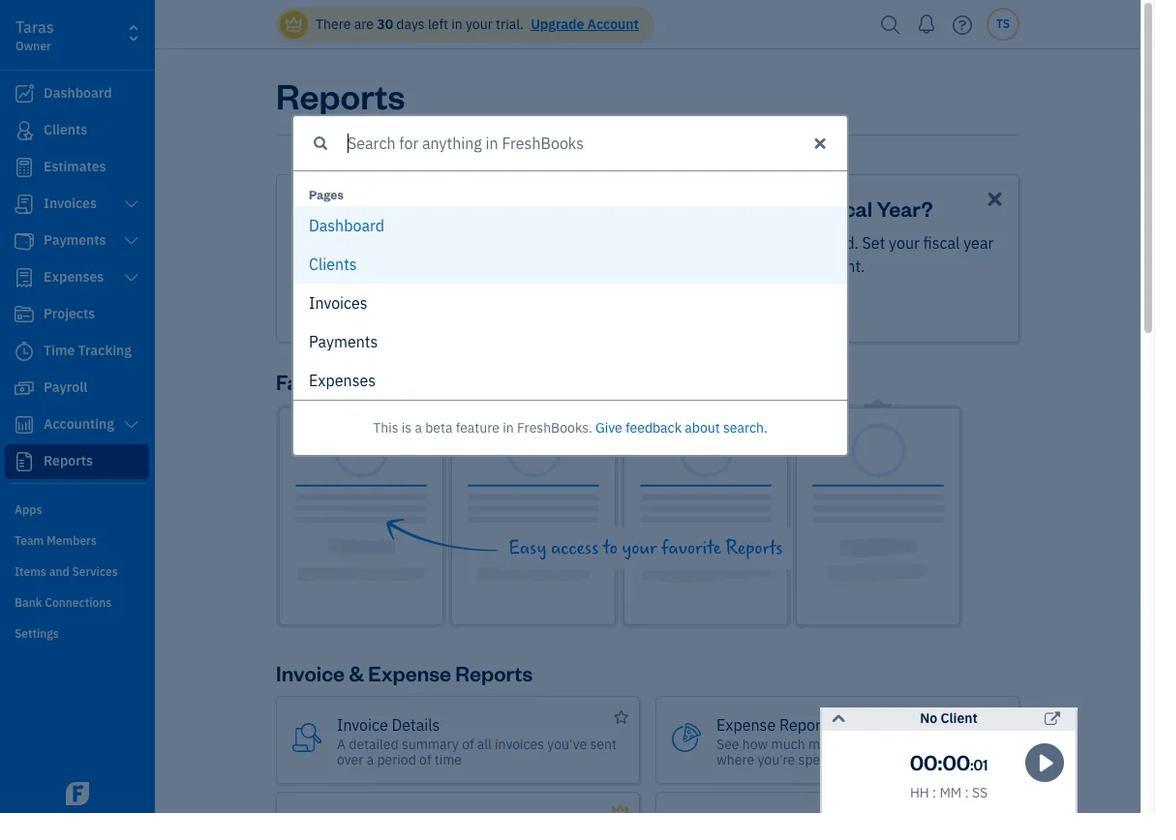 Task type: vqa. For each thing, say whether or not it's contained in the screenshot.
rightmost "your"
no



Task type: describe. For each thing, give the bounding box(es) containing it.
1 00 from the left
[[910, 749, 938, 776]]

0 horizontal spatial crown image
[[284, 14, 304, 34]]

favorite
[[276, 368, 354, 395]]

did you know you can set your fiscal year?
[[510, 195, 933, 222]]

timer image
[[13, 342, 36, 361]]

there are 30 days left in your trial. upgrade account
[[316, 15, 639, 33]]

1 vertical spatial crown image
[[610, 802, 630, 814]]

invoice details a detailed summary of all invoices you've sent over a period of time
[[337, 715, 617, 768]]

1 horizontal spatial o
[[353, 216, 362, 235]]

where
[[717, 751, 755, 768]]

n right l
[[335, 255, 344, 274]]

date
[[540, 257, 571, 276]]

client image
[[13, 121, 36, 140]]

about
[[685, 419, 720, 437]]

account
[[587, 15, 639, 33]]

d
[[376, 216, 385, 235]]

y
[[326, 332, 334, 351]]

00 : 00 : 01 hh : mm : ss
[[910, 749, 988, 802]]

mm
[[940, 784, 962, 802]]

e x p e n s e s
[[309, 371, 376, 390]]

this
[[373, 419, 399, 437]]

Search for anything in FreshBooks text field
[[293, 116, 801, 170]]

invoice & expense reports
[[276, 660, 533, 687]]

: up mm
[[938, 749, 943, 776]]

need
[[652, 233, 686, 253]]

ss
[[972, 784, 988, 802]]

n right p
[[343, 371, 352, 390]]

e right v in the top left of the page
[[352, 293, 360, 313]]

beta
[[425, 419, 453, 437]]

0 horizontal spatial you're
[[758, 751, 795, 768]]

e right l
[[327, 255, 335, 274]]

0 vertical spatial t
[[344, 255, 349, 274]]

access
[[551, 538, 599, 560]]

your down you
[[635, 257, 666, 276]]

in for your
[[451, 15, 463, 33]]

v
[[324, 293, 331, 313]]

are
[[354, 15, 374, 33]]

expand timer details image
[[830, 708, 848, 731]]

this is a beta feature in freshbooks. give feedback about search.
[[373, 419, 768, 437]]

your left favorite
[[622, 538, 657, 560]]

how
[[743, 736, 768, 753]]

invoices
[[495, 736, 544, 753]]

update favorite status for invoice details image
[[614, 706, 629, 729]]

trial.
[[496, 15, 524, 33]]

time inside get the insights you need for tax time and beyond. set your fiscal year end date to make your reports even more relevant.
[[738, 233, 770, 253]]

spending
[[799, 751, 854, 768]]

set fiscal year
[[528, 293, 646, 316]]

your left trial.
[[466, 15, 493, 33]]

e right p
[[360, 371, 368, 390]]

report
[[780, 715, 827, 735]]

1 horizontal spatial fiscal
[[816, 195, 873, 222]]

resume timer image
[[1033, 752, 1059, 775]]

search image
[[876, 10, 907, 39]]

p a y m e n t s
[[309, 332, 378, 351]]

beyond.
[[803, 233, 859, 253]]

can
[[687, 195, 726, 222]]

chevron large down image
[[123, 270, 140, 286]]

p
[[309, 332, 318, 351]]

&
[[349, 660, 364, 687]]

invoice for invoice & expense reports
[[276, 660, 345, 687]]

to inside get the insights you need for tax time and beyond. set your fiscal year end date to make your reports even more relevant.
[[575, 257, 589, 276]]

year?
[[877, 195, 933, 222]]

a
[[337, 736, 346, 753]]

see
[[717, 736, 739, 753]]

favorite
[[661, 538, 721, 560]]

know
[[588, 195, 642, 222]]

relevant.
[[804, 257, 865, 276]]

get
[[510, 233, 535, 253]]

you
[[623, 233, 648, 253]]

expense image
[[13, 268, 36, 288]]

x
[[318, 371, 326, 390]]

days
[[396, 15, 425, 33]]

in for freshbooks.
[[503, 419, 514, 437]]

the
[[539, 233, 562, 253]]

d
[[309, 216, 319, 235]]

chevron large down image for chart icon
[[123, 417, 140, 433]]

set inside 'button'
[[528, 293, 555, 316]]

there
[[316, 15, 351, 33]]

d a s h b o a r d
[[309, 216, 385, 235]]

is
[[402, 419, 412, 437]]

did you know you can set your fiscal year? image
[[292, 191, 510, 326]]

spending,
[[894, 736, 954, 753]]

insights
[[565, 233, 619, 253]]

reports up invoice details a detailed summary of all invoices you've sent over a period of time
[[455, 660, 533, 687]]

feature
[[456, 419, 500, 437]]

close image
[[984, 188, 1006, 210]]

set fiscal year button
[[510, 286, 663, 324]]

even
[[727, 257, 761, 276]]

all
[[477, 736, 492, 753]]

1 horizontal spatial i
[[340, 293, 344, 313]]

1 vertical spatial to
[[603, 538, 618, 560]]

upgrade account link
[[527, 15, 639, 33]]

0 horizontal spatial of
[[419, 751, 431, 768]]

money
[[809, 736, 850, 753]]

time inside invoice details a detailed summary of all invoices you've sent over a period of time
[[435, 751, 462, 768]]

year
[[964, 233, 994, 253]]

feedback
[[626, 419, 682, 437]]

a left d
[[362, 216, 370, 235]]



Task type: locate. For each thing, give the bounding box(es) containing it.
of right period
[[419, 751, 431, 768]]

you
[[547, 195, 584, 222], [646, 195, 683, 222]]

summary
[[402, 736, 459, 753]]

report image
[[13, 452, 36, 472]]

no client
[[920, 710, 978, 727]]

e right y
[[348, 332, 356, 351]]

1 horizontal spatial of
[[462, 736, 474, 753]]

expense
[[368, 660, 451, 687], [717, 715, 776, 735]]

chevron large down image for invoice image
[[123, 197, 140, 212]]

a left 'h'
[[319, 216, 328, 235]]

1 vertical spatial time
[[435, 751, 462, 768]]

crown image left there
[[284, 14, 304, 34]]

1 horizontal spatial t
[[365, 332, 370, 351]]

1 vertical spatial set
[[862, 233, 885, 253]]

to down the insights
[[575, 257, 589, 276]]

for
[[690, 233, 709, 253]]

fiscal left the year
[[559, 293, 606, 316]]

it
[[858, 751, 866, 768]]

year
[[609, 293, 646, 316]]

1 horizontal spatial expense
[[717, 715, 776, 735]]

invoice for invoice details a detailed summary of all invoices you've sent over a period of time
[[337, 715, 388, 735]]

crown image down sent
[[610, 802, 630, 814]]

invoice image
[[13, 195, 36, 214]]

invoice inside invoice details a detailed summary of all invoices you've sent over a period of time
[[337, 715, 388, 735]]

a
[[319, 216, 328, 235], [362, 216, 370, 235], [318, 332, 326, 351], [415, 419, 422, 437], [367, 751, 374, 768]]

2 you from the left
[[646, 195, 683, 222]]

set right "can"
[[730, 195, 763, 222]]

set inside get the insights you need for tax time and beyond. set your fiscal year end date to make your reports even more relevant.
[[862, 233, 885, 253]]

of left all
[[462, 736, 474, 753]]

1 horizontal spatial time
[[738, 233, 770, 253]]

l
[[319, 255, 323, 274]]

get the insights you need for tax time and beyond. set your fiscal year end date to make your reports even more relevant.
[[510, 233, 994, 276]]

tax
[[713, 233, 735, 253]]

c l i e n t s
[[309, 255, 357, 274]]

0 horizontal spatial to
[[575, 257, 589, 276]]

reports inside get the insights you need for tax time and beyond. set your fiscal year end date to make your reports even more relevant.
[[669, 257, 724, 276]]

00
[[910, 749, 938, 776], [943, 749, 971, 776]]

e
[[309, 371, 318, 390]]

0 horizontal spatial fiscal
[[559, 293, 606, 316]]

reports down for
[[669, 257, 724, 276]]

update favorite status for expense report image
[[994, 706, 1008, 729]]

crown image
[[284, 14, 304, 34], [610, 802, 630, 814]]

1 horizontal spatial and
[[957, 736, 980, 753]]

0 vertical spatial invoice
[[276, 660, 345, 687]]

h
[[335, 216, 344, 235]]

i
[[323, 255, 327, 274], [340, 293, 344, 313]]

e
[[327, 255, 335, 274], [352, 293, 360, 313], [348, 332, 356, 351], [335, 371, 343, 390], [360, 371, 368, 390]]

in right feature
[[503, 419, 514, 437]]

over
[[337, 751, 364, 768]]

1 chevron large down image from the top
[[123, 197, 140, 212]]

invoice up detailed
[[337, 715, 388, 735]]

: left ss
[[965, 784, 969, 802]]

0 vertical spatial to
[[575, 257, 589, 276]]

2 chevron large down image from the top
[[123, 233, 140, 249]]

1 vertical spatial o
[[331, 293, 340, 313]]

0 vertical spatial in
[[451, 15, 463, 33]]

give
[[596, 419, 622, 437]]

n left c
[[315, 293, 324, 313]]

invoice left &
[[276, 660, 345, 687]]

bank connections image
[[15, 595, 149, 610]]

o left c
[[331, 293, 340, 313]]

0 vertical spatial set
[[730, 195, 763, 222]]

0 horizontal spatial set
[[528, 293, 555, 316]]

taras owner
[[15, 17, 54, 53]]

detailed
[[349, 736, 399, 753]]

you've
[[547, 736, 587, 753]]

1 vertical spatial and
[[957, 736, 980, 753]]

0 horizontal spatial t
[[344, 255, 349, 274]]

m
[[334, 332, 348, 351]]

c
[[309, 255, 319, 274]]

you up the
[[547, 195, 584, 222]]

much
[[771, 736, 806, 753]]

: up ss
[[971, 756, 974, 775]]

chart image
[[13, 415, 36, 435]]

your
[[466, 15, 493, 33], [889, 233, 920, 253], [635, 257, 666, 276], [622, 538, 657, 560]]

hh
[[910, 784, 930, 802]]

a inside invoice details a detailed summary of all invoices you've sent over a period of time
[[367, 751, 374, 768]]

0 vertical spatial and
[[773, 233, 799, 253]]

:
[[938, 749, 943, 776], [971, 756, 974, 775], [933, 784, 937, 802], [965, 784, 969, 802]]

1 vertical spatial chevron large down image
[[123, 233, 140, 249]]

2 vertical spatial set
[[528, 293, 555, 316]]

c
[[344, 293, 352, 313]]

00 left the 01 at the right
[[943, 749, 971, 776]]

freshbooks image
[[62, 783, 93, 806]]

01
[[974, 756, 988, 775]]

expense up details
[[368, 660, 451, 687]]

client
[[941, 710, 978, 727]]

expense report see how much money you're spending, and where you're spending it
[[717, 715, 980, 768]]

1 vertical spatial t
[[365, 332, 370, 351]]

s
[[328, 216, 335, 235], [349, 255, 357, 274], [360, 293, 368, 313], [370, 332, 378, 351], [352, 371, 360, 390], [368, 371, 376, 390]]

0 horizontal spatial o
[[331, 293, 340, 313]]

b
[[344, 216, 353, 235]]

upgrade
[[531, 15, 584, 33]]

and for spending,
[[957, 736, 980, 753]]

0 vertical spatial time
[[738, 233, 770, 253]]

0 vertical spatial fiscal
[[816, 195, 873, 222]]

0 horizontal spatial expense
[[368, 660, 451, 687]]

fiscal inside 'button'
[[559, 293, 606, 316]]

1 horizontal spatial crown image
[[610, 802, 630, 814]]

fiscal up beyond.
[[816, 195, 873, 222]]

a right over
[[367, 751, 374, 768]]

of
[[462, 736, 474, 753], [419, 751, 431, 768]]

more
[[764, 257, 801, 276]]

t
[[344, 255, 349, 274], [365, 332, 370, 351]]

r
[[370, 216, 376, 235]]

favorite reports
[[276, 368, 436, 395]]

2 horizontal spatial set
[[862, 233, 885, 253]]

1 horizontal spatial in
[[503, 419, 514, 437]]

money image
[[13, 379, 36, 398]]

0 vertical spatial expense
[[368, 660, 451, 687]]

1 horizontal spatial set
[[730, 195, 763, 222]]

1 vertical spatial i
[[340, 293, 344, 313]]

freshbooks.
[[517, 419, 592, 437]]

easy
[[508, 538, 546, 560]]

t right 'm' at top
[[365, 332, 370, 351]]

1 horizontal spatial 00
[[943, 749, 971, 776]]

time
[[738, 233, 770, 253], [435, 751, 462, 768]]

0 horizontal spatial 00
[[910, 749, 938, 776]]

dashboard image
[[13, 84, 36, 104]]

2 vertical spatial chevron large down image
[[123, 417, 140, 433]]

i right the c
[[323, 255, 327, 274]]

period
[[377, 751, 416, 768]]

reports right favorite
[[726, 538, 783, 560]]

1 vertical spatial expense
[[717, 715, 776, 735]]

0 vertical spatial o
[[353, 216, 362, 235]]

no
[[920, 710, 938, 727]]

expense inside expense report see how much money you're spending, and where you're spending it
[[717, 715, 776, 735]]

and
[[773, 233, 799, 253], [957, 736, 980, 753]]

0 horizontal spatial and
[[773, 233, 799, 253]]

i
[[309, 293, 315, 313]]

main element
[[0, 0, 203, 814]]

estimate image
[[13, 158, 36, 177]]

time left all
[[435, 751, 462, 768]]

1 horizontal spatial to
[[603, 538, 618, 560]]

t right l
[[344, 255, 349, 274]]

and inside expense report see how much money you're spending, and where you're spending it
[[957, 736, 980, 753]]

easy access to your favorite reports
[[508, 538, 783, 560]]

you're right money
[[853, 736, 891, 753]]

reports up the is
[[359, 368, 436, 395]]

1 vertical spatial invoice
[[337, 715, 388, 735]]

and up the 01 at the right
[[957, 736, 980, 753]]

e right x
[[335, 371, 343, 390]]

details
[[392, 715, 440, 735]]

and for time
[[773, 233, 799, 253]]

30
[[377, 15, 393, 33]]

project image
[[13, 305, 36, 324]]

i right v in the top left of the page
[[340, 293, 344, 313]]

n
[[335, 255, 344, 274], [315, 293, 324, 313], [356, 332, 365, 351], [343, 371, 352, 390]]

and inside get the insights you need for tax time and beyond. set your fiscal year end date to make your reports even more relevant.
[[773, 233, 799, 253]]

you're right where
[[758, 751, 795, 768]]

and up the more
[[773, 233, 799, 253]]

time up even
[[738, 233, 770, 253]]

o
[[353, 216, 362, 235], [331, 293, 340, 313]]

set down date
[[528, 293, 555, 316]]

expense up 'how'
[[717, 715, 776, 735]]

0 horizontal spatial in
[[451, 15, 463, 33]]

open in new window image
[[1045, 708, 1061, 731]]

o left r
[[353, 216, 362, 235]]

0 vertical spatial crown image
[[284, 14, 304, 34]]

apps image
[[15, 502, 149, 517]]

set right beyond.
[[862, 233, 885, 253]]

1 you from the left
[[547, 195, 584, 222]]

settings image
[[15, 626, 149, 641]]

invoice
[[276, 660, 345, 687], [337, 715, 388, 735]]

0 horizontal spatial i
[[323, 255, 327, 274]]

in right left
[[451, 15, 463, 33]]

fiscal
[[816, 195, 873, 222], [559, 293, 606, 316]]

0 horizontal spatial time
[[435, 751, 462, 768]]

left
[[428, 15, 448, 33]]

search.
[[723, 419, 768, 437]]

to right 'access'
[[603, 538, 618, 560]]

give feedback about search. link
[[596, 419, 768, 437]]

0 horizontal spatial you
[[547, 195, 584, 222]]

: right the hh
[[933, 784, 937, 802]]

a right the is
[[415, 419, 422, 437]]

did
[[510, 195, 543, 222]]

your down year?
[[889, 233, 920, 253]]

3 chevron large down image from the top
[[123, 417, 140, 433]]

2 00 from the left
[[943, 749, 971, 776]]

0 vertical spatial i
[[323, 255, 327, 274]]

1 horizontal spatial you
[[646, 195, 683, 222]]

n right 'm' at top
[[356, 332, 365, 351]]

payment image
[[13, 231, 36, 251]]

taras
[[15, 17, 54, 37]]

a left 'm' at top
[[318, 332, 326, 351]]

owner
[[15, 39, 51, 53]]

i n v o i c e s
[[309, 293, 368, 313]]

make
[[593, 257, 631, 276]]

you up need
[[646, 195, 683, 222]]

chevron large down image for payment image
[[123, 233, 140, 249]]

go to help image
[[947, 10, 978, 39]]

end
[[510, 257, 537, 276]]

1 vertical spatial in
[[503, 419, 514, 437]]

reports down there
[[276, 73, 405, 118]]

your
[[767, 195, 812, 222]]

1 horizontal spatial you're
[[853, 736, 891, 753]]

items and services image
[[15, 564, 149, 579]]

00 up the hh
[[910, 749, 938, 776]]

fiscal
[[924, 233, 960, 253]]

1 vertical spatial fiscal
[[559, 293, 606, 316]]

0 vertical spatial chevron large down image
[[123, 197, 140, 212]]

chevron large down image
[[123, 197, 140, 212], [123, 233, 140, 249], [123, 417, 140, 433]]

team members image
[[15, 533, 149, 548]]

p
[[326, 371, 335, 390]]



